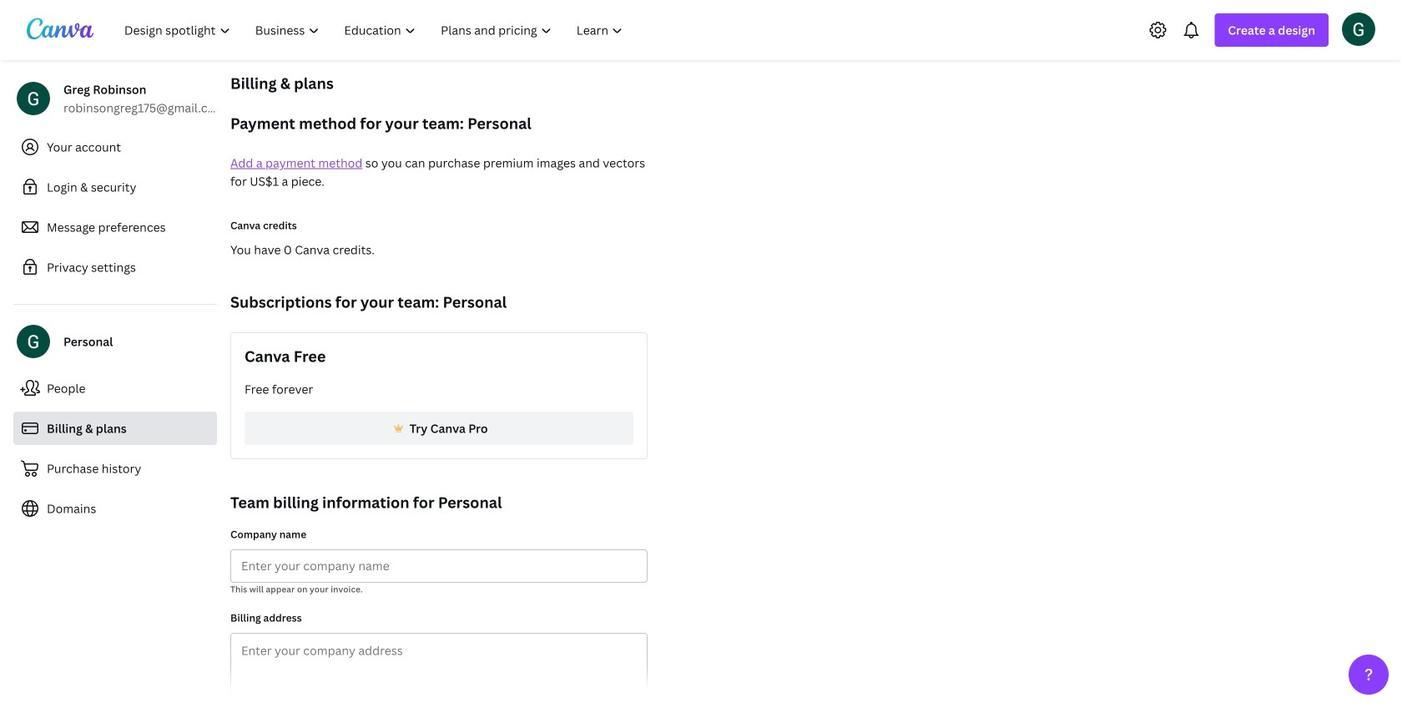 Task type: locate. For each thing, give the bounding box(es) containing it.
top level navigation element
[[114, 13, 637, 47]]



Task type: describe. For each thing, give the bounding box(es) containing it.
Enter your company name text field
[[241, 550, 637, 582]]

greg robinson image
[[1343, 12, 1376, 46]]

Enter your company address text field
[[231, 634, 647, 708]]



Task type: vqa. For each thing, say whether or not it's contained in the screenshot.
Greg Robinson "IMAGE"
yes



